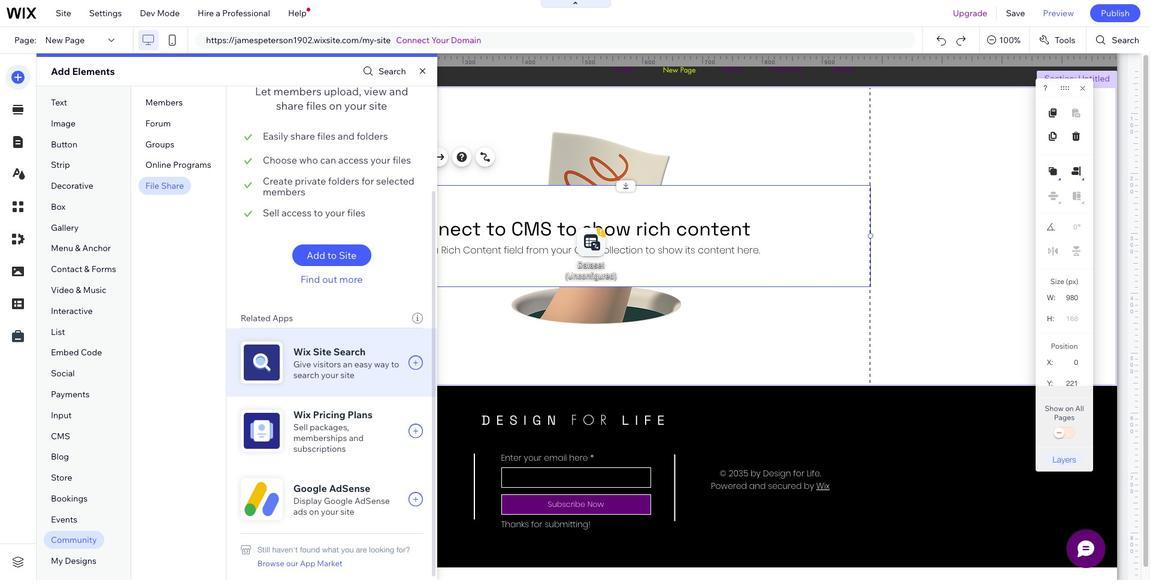 Task type: locate. For each thing, give the bounding box(es) containing it.
1 vertical spatial to
[[328, 249, 337, 261]]

site left way in the bottom of the page
[[341, 370, 355, 381]]

1 horizontal spatial sell
[[294, 422, 308, 433]]

video & music
[[51, 285, 106, 296]]

upgrade
[[954, 8, 988, 19]]

search down publish
[[1113, 35, 1140, 46]]

google right display
[[324, 496, 353, 507]]

0 vertical spatial search button
[[1088, 27, 1151, 53]]

folders inside the create private folders for selected members
[[328, 175, 360, 187]]

2 wix from the top
[[294, 409, 311, 421]]

on inside google adsense display google adsense ads on your site
[[309, 507, 319, 517]]

add for add to site
[[307, 249, 326, 261]]

site up you
[[341, 507, 355, 517]]

300
[[465, 59, 476, 65]]

& right menu
[[75, 243, 81, 254]]

0 horizontal spatial on
[[309, 507, 319, 517]]

0 vertical spatial wix
[[294, 346, 311, 358]]

search up the an
[[334, 346, 366, 358]]

site down view at the left
[[369, 99, 388, 113]]

0 vertical spatial &
[[75, 243, 81, 254]]

1 vertical spatial &
[[84, 264, 90, 275]]

wix left pricing
[[294, 409, 311, 421]]

members
[[274, 85, 322, 98], [263, 186, 306, 198]]

adsense down 'subscriptions'
[[329, 483, 371, 495]]

music
[[83, 285, 106, 296]]

forum
[[146, 118, 171, 129]]

1 vertical spatial search
[[379, 66, 406, 77]]

easily
[[263, 130, 289, 142]]

your up for
[[371, 154, 391, 166]]

1 vertical spatial on
[[1066, 404, 1075, 413]]

0 horizontal spatial settings
[[89, 8, 122, 19]]

folders up choose who can access your files
[[357, 130, 388, 142]]

on down upload,
[[329, 99, 342, 113]]

0 vertical spatial to
[[314, 207, 323, 219]]

your
[[432, 35, 449, 46]]

site
[[377, 35, 391, 46], [369, 99, 388, 113], [341, 370, 355, 381], [341, 507, 355, 517]]

site inside google adsense display google adsense ads on your site
[[341, 507, 355, 517]]

wix site search give visitors an easy way to search your site
[[294, 346, 400, 381]]

add to site button
[[292, 245, 371, 266]]

google up display
[[294, 483, 327, 495]]

switch
[[1053, 425, 1077, 442]]

add up text
[[51, 65, 70, 77]]

1 vertical spatial folders
[[328, 175, 360, 187]]

your left the an
[[321, 370, 339, 381]]

& left forms
[[84, 264, 90, 275]]

add to site
[[307, 249, 357, 261]]

file
[[146, 181, 159, 191]]

add up find
[[307, 249, 326, 261]]

& right video
[[76, 285, 81, 296]]

0 vertical spatial settings
[[89, 8, 122, 19]]

2 vertical spatial search
[[334, 346, 366, 358]]

members inside the create private folders for selected members
[[263, 186, 306, 198]]

adsense up looking
[[355, 496, 390, 507]]

700
[[705, 59, 716, 65]]

contact
[[51, 264, 82, 275]]

files up "can"
[[317, 130, 336, 142]]

settings up private
[[291, 152, 324, 162]]

your right ads
[[321, 507, 339, 517]]

share up who
[[291, 130, 315, 142]]

cms
[[51, 431, 70, 442]]

give
[[294, 359, 311, 370]]

on right ads
[[309, 507, 319, 517]]

still haven't found what you are looking for?
[[258, 546, 410, 555]]

100%
[[1000, 35, 1021, 46]]

connect
[[396, 35, 430, 46]]

to down content
[[314, 207, 323, 219]]

search button up view at the left
[[360, 63, 406, 80]]

your inside google adsense display google adsense ads on your site
[[321, 507, 339, 517]]

& for video
[[76, 285, 81, 296]]

search inside wix site search give visitors an easy way to search your site
[[334, 346, 366, 358]]

share inside let members upload, view and share files on your site
[[276, 99, 304, 113]]

search
[[1113, 35, 1140, 46], [379, 66, 406, 77], [334, 346, 366, 358]]

&
[[75, 243, 81, 254], [84, 264, 90, 275], [76, 285, 81, 296]]

files down upload,
[[306, 99, 327, 113]]

0 vertical spatial access
[[339, 154, 369, 166]]

community
[[51, 535, 97, 546]]

access up viewer at top left
[[339, 154, 369, 166]]

out
[[322, 273, 337, 285]]

1 vertical spatial search button
[[360, 63, 406, 80]]

2 horizontal spatial on
[[1066, 404, 1075, 413]]

wix for wix pricing plans
[[294, 409, 311, 421]]

1 horizontal spatial to
[[328, 249, 337, 261]]

groups
[[146, 139, 174, 150]]

1 horizontal spatial add
[[307, 249, 326, 261]]

and inside wix pricing plans sell packages, memberships and subscriptions
[[349, 433, 364, 444]]

wix inside wix site search give visitors an easy way to search your site
[[294, 346, 311, 358]]

2 vertical spatial &
[[76, 285, 81, 296]]

members right let
[[274, 85, 322, 98]]

& for contact
[[84, 264, 90, 275]]

files up selected
[[393, 154, 411, 166]]

on inside the show on all pages
[[1066, 404, 1075, 413]]

None text field
[[1062, 219, 1078, 235], [1061, 290, 1084, 306], [1061, 311, 1084, 327], [1060, 354, 1084, 370], [1060, 375, 1084, 391], [1062, 219, 1078, 235], [1061, 290, 1084, 306], [1061, 311, 1084, 327], [1060, 354, 1084, 370], [1060, 375, 1084, 391]]

search up view at the left
[[379, 66, 406, 77]]

1 horizontal spatial search button
[[1088, 27, 1151, 53]]

share up easily
[[276, 99, 304, 113]]

wix
[[294, 346, 311, 358], [294, 409, 311, 421]]

1 vertical spatial add
[[307, 249, 326, 261]]

0 horizontal spatial add
[[51, 65, 70, 77]]

600
[[645, 59, 656, 65]]

still
[[258, 546, 270, 555]]

1 horizontal spatial on
[[329, 99, 342, 113]]

2 horizontal spatial search
[[1113, 35, 1140, 46]]

and up choose who can access your files
[[338, 130, 355, 142]]

button
[[51, 139, 78, 150]]

1 vertical spatial share
[[291, 130, 315, 142]]

help
[[288, 8, 307, 19]]

apps
[[273, 313, 293, 324]]

browse
[[258, 559, 285, 568]]

google adsense display google adsense ads on your site
[[294, 483, 390, 517]]

1 horizontal spatial access
[[339, 154, 369, 166]]

tools button
[[1030, 27, 1087, 53]]

wix inside wix pricing plans sell packages, memberships and subscriptions
[[294, 409, 311, 421]]

1 vertical spatial members
[[263, 186, 306, 198]]

my
[[51, 556, 63, 567]]

0 horizontal spatial access
[[282, 207, 312, 219]]

1 wix from the top
[[294, 346, 311, 358]]

site up visitors
[[313, 346, 332, 358]]

1 vertical spatial settings
[[291, 152, 324, 162]]

settings left dev
[[89, 8, 122, 19]]

1 horizontal spatial settings
[[291, 152, 324, 162]]

domain
[[451, 35, 482, 46]]

0 horizontal spatial to
[[314, 207, 323, 219]]

2 horizontal spatial site
[[339, 249, 357, 261]]

payments
[[51, 389, 90, 400]]

0 horizontal spatial search
[[334, 346, 366, 358]]

h:
[[1048, 315, 1055, 323]]

blog
[[51, 452, 69, 462]]

add
[[51, 65, 70, 77], [307, 249, 326, 261]]

site inside let members upload, view and share files on your site
[[369, 99, 388, 113]]

members down "rich"
[[263, 186, 306, 198]]

1 vertical spatial site
[[339, 249, 357, 261]]

to right way in the bottom of the page
[[391, 359, 400, 370]]

search button
[[1088, 27, 1151, 53], [360, 63, 406, 80]]

and right view at the left
[[390, 85, 409, 98]]

wix up give
[[294, 346, 311, 358]]

0 vertical spatial add
[[51, 65, 70, 77]]

settings
[[89, 8, 122, 19], [291, 152, 324, 162]]

2 vertical spatial site
[[313, 346, 332, 358]]

all
[[1076, 404, 1085, 413]]

untitled
[[1079, 73, 1111, 84]]

add inside button
[[307, 249, 326, 261]]

100% button
[[981, 27, 1030, 53]]

on left all
[[1066, 404, 1075, 413]]

0 vertical spatial and
[[390, 85, 409, 98]]

members
[[146, 97, 183, 108]]

sell down create
[[263, 207, 280, 219]]

site up new page
[[56, 8, 71, 19]]

visitors
[[313, 359, 341, 370]]

1 vertical spatial sell
[[294, 422, 308, 433]]

to up find out more
[[328, 249, 337, 261]]

0 horizontal spatial site
[[56, 8, 71, 19]]

1 vertical spatial access
[[282, 207, 312, 219]]

sell up 'subscriptions'
[[294, 422, 308, 433]]

2 vertical spatial on
[[309, 507, 319, 517]]

designs
[[65, 556, 96, 567]]

2 vertical spatial to
[[391, 359, 400, 370]]

wix pricing plans sell packages, memberships and subscriptions
[[294, 409, 373, 454]]

ads
[[294, 507, 307, 517]]

strip
[[51, 160, 70, 170]]

site up more
[[339, 249, 357, 261]]

you
[[341, 546, 354, 555]]

and down the plans
[[349, 433, 364, 444]]

1 vertical spatial adsense
[[355, 496, 390, 507]]

files
[[306, 99, 327, 113], [317, 130, 336, 142], [393, 154, 411, 166], [347, 207, 366, 219]]

text
[[51, 97, 67, 108]]

looking
[[369, 546, 395, 555]]

1 vertical spatial google
[[324, 496, 353, 507]]

google
[[294, 483, 327, 495], [324, 496, 353, 507]]

your inside wix site search give visitors an easy way to search your site
[[321, 370, 339, 381]]

site inside button
[[339, 249, 357, 261]]

1 vertical spatial wix
[[294, 409, 311, 421]]

0 vertical spatial on
[[329, 99, 342, 113]]

0 vertical spatial share
[[276, 99, 304, 113]]

contact & forms
[[51, 264, 116, 275]]

hire
[[198, 8, 214, 19]]

files down the create private folders for selected members
[[347, 207, 366, 219]]

size (px)
[[1051, 277, 1079, 286]]

your
[[345, 99, 367, 113], [371, 154, 391, 166], [325, 207, 345, 219], [321, 370, 339, 381], [321, 507, 339, 517]]

layers
[[1053, 454, 1077, 465]]

gallery
[[51, 222, 79, 233]]

mode
[[157, 8, 180, 19]]

professional
[[222, 8, 270, 19]]

your down upload,
[[345, 99, 367, 113]]

2 horizontal spatial to
[[391, 359, 400, 370]]

find out more
[[301, 273, 363, 285]]

2 vertical spatial and
[[349, 433, 364, 444]]

1 horizontal spatial site
[[313, 346, 332, 358]]

sell access to your files
[[263, 207, 366, 219]]

tools
[[1056, 35, 1076, 46]]

folders down choose who can access your files
[[328, 175, 360, 187]]

0 vertical spatial members
[[274, 85, 322, 98]]

menu
[[51, 243, 73, 254]]

access down "rich"
[[282, 207, 312, 219]]

forms
[[92, 264, 116, 275]]

are
[[356, 546, 367, 555]]

search button down publish
[[1088, 27, 1151, 53]]

0 vertical spatial sell
[[263, 207, 280, 219]]

0 vertical spatial site
[[56, 8, 71, 19]]



Task type: describe. For each thing, give the bounding box(es) containing it.
site inside wix site search give visitors an easy way to search your site
[[341, 370, 355, 381]]

1 vertical spatial and
[[338, 130, 355, 142]]

find out more button
[[292, 273, 371, 285]]

interactive
[[51, 306, 93, 316]]

wix for wix site search
[[294, 346, 311, 358]]

share
[[161, 181, 184, 191]]

menu & anchor
[[51, 243, 111, 254]]

input
[[51, 410, 72, 421]]

section: untitled
[[1045, 73, 1111, 84]]

your inside let members upload, view and share files on your site
[[345, 99, 367, 113]]

easy
[[355, 359, 373, 370]]

who
[[299, 154, 318, 166]]

for?
[[397, 546, 410, 555]]

new page
[[45, 35, 85, 46]]

position
[[1052, 342, 1079, 351]]

(px)
[[1067, 277, 1079, 286]]

layers button
[[1046, 453, 1084, 466]]

video
[[51, 285, 74, 296]]

online programs
[[146, 160, 211, 170]]

publish
[[1102, 8, 1131, 19]]

embed
[[51, 347, 79, 358]]

image
[[51, 118, 76, 129]]

elements
[[72, 65, 115, 77]]

search
[[294, 370, 319, 381]]

preview button
[[1035, 0, 1084, 26]]

what
[[322, 546, 339, 555]]

page
[[65, 35, 85, 46]]

1 horizontal spatial search
[[379, 66, 406, 77]]

add for add elements
[[51, 65, 70, 77]]

dev mode
[[140, 8, 180, 19]]

your down the create private folders for selected members
[[325, 207, 345, 219]]

programs
[[173, 160, 211, 170]]

on inside let members upload, view and share files on your site
[[329, 99, 342, 113]]

w:
[[1048, 294, 1056, 302]]

content
[[303, 176, 330, 185]]

subscriptions
[[294, 444, 346, 454]]

list
[[51, 326, 65, 337]]

plans
[[348, 409, 373, 421]]

save
[[1007, 8, 1026, 19]]

file share
[[146, 181, 184, 191]]

choose who can access your files
[[263, 154, 411, 166]]

y:
[[1048, 379, 1054, 388]]

0 horizontal spatial search button
[[360, 63, 406, 80]]

°
[[1079, 223, 1082, 231]]

let
[[255, 85, 271, 98]]

0 vertical spatial search
[[1113, 35, 1140, 46]]

900
[[825, 59, 836, 65]]

related apps
[[241, 313, 293, 324]]

view
[[364, 85, 387, 98]]

our
[[286, 559, 299, 568]]

market
[[317, 559, 343, 568]]

selected
[[377, 175, 415, 187]]

code
[[81, 347, 102, 358]]

anchor
[[82, 243, 111, 254]]

members inside let members upload, view and share files on your site
[[274, 85, 322, 98]]

https://jamespeterson1902.wixsite.com/my-
[[206, 35, 377, 46]]

way
[[374, 359, 390, 370]]

& for menu
[[75, 243, 81, 254]]

create
[[263, 175, 293, 187]]

pricing
[[313, 409, 346, 421]]

publish button
[[1091, 4, 1141, 22]]

section:
[[1045, 73, 1077, 84]]

social
[[51, 368, 75, 379]]

more
[[340, 273, 363, 285]]

0 vertical spatial adsense
[[329, 483, 371, 495]]

events
[[51, 514, 77, 525]]

0 vertical spatial google
[[294, 483, 327, 495]]

site left the connect in the left top of the page
[[377, 35, 391, 46]]

upload,
[[324, 85, 362, 98]]

save button
[[998, 0, 1035, 26]]

size
[[1051, 277, 1065, 286]]

choose
[[263, 154, 297, 166]]

and inside let members upload, view and share files on your site
[[390, 85, 409, 98]]

new
[[45, 35, 63, 46]]

found
[[300, 546, 320, 555]]

pages
[[1055, 413, 1076, 422]]

a
[[216, 8, 221, 19]]

my designs
[[51, 556, 96, 567]]

to inside wix site search give visitors an easy way to search your site
[[391, 359, 400, 370]]

site inside wix site search give visitors an easy way to search your site
[[313, 346, 332, 358]]

find
[[301, 273, 320, 285]]

sell inside wix pricing plans sell packages, memberships and subscriptions
[[294, 422, 308, 433]]

let members upload, view and share files on your site
[[255, 85, 409, 113]]

0 horizontal spatial sell
[[263, 207, 280, 219]]

? button
[[1044, 84, 1048, 92]]

files inside let members upload, view and share files on your site
[[306, 99, 327, 113]]

related
[[241, 313, 271, 324]]

haven't
[[272, 546, 298, 555]]

dev
[[140, 8, 155, 19]]

display
[[294, 496, 322, 507]]

?
[[1044, 84, 1048, 92]]

to inside button
[[328, 249, 337, 261]]

show
[[1046, 404, 1064, 413]]

viewer
[[332, 176, 355, 185]]

0 vertical spatial folders
[[357, 130, 388, 142]]

app
[[300, 559, 316, 568]]

browse our app market
[[258, 559, 343, 568]]

box
[[51, 201, 66, 212]]



Task type: vqa. For each thing, say whether or not it's contained in the screenshot.
the a
yes



